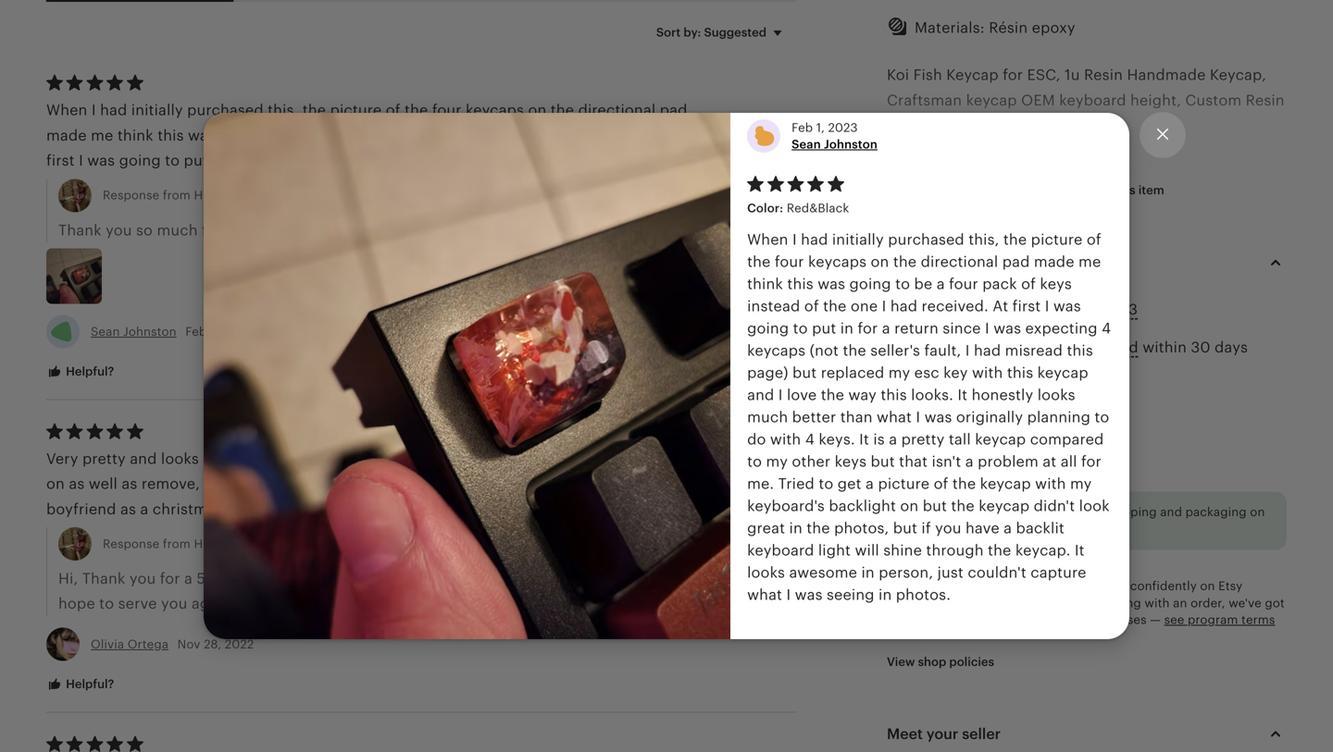 Task type: locate. For each thing, give the bounding box(es) containing it.
all right "at"
[[1061, 453, 1077, 470]]

something
[[1007, 597, 1069, 611]]

and up laptop
[[1160, 506, 1182, 519]]

looks.
[[911, 387, 954, 403]]

a right isn't
[[965, 453, 974, 470]]

2 5.0 from the top
[[762, 477, 781, 492]]

2023 for feb 1, 2023
[[222, 325, 252, 339]]

2 horizontal spatial had
[[974, 342, 1001, 359]]

you left so
[[106, 222, 132, 239]]

an
[[1104, 293, 1122, 310], [1173, 597, 1187, 611]]

just
[[937, 565, 964, 581]]

1 vertical spatial fish
[[1071, 218, 1097, 234]]

each
[[1032, 218, 1067, 234]]

0 vertical spatial us
[[419, 571, 435, 587]]

with up keyboards.
[[1245, 495, 1276, 511]]

days right 30 at the top right
[[1215, 339, 1248, 356]]

0 vertical spatial 1,
[[816, 121, 825, 135]]

keyboard inside koi fish keycap for esc, 1u resin handmade keycap, craftsman keycap oem keyboard height, custom resin keycap, gifts ideas
[[1059, 92, 1126, 109]]

0 vertical spatial keycap
[[946, 67, 999, 83]]

today
[[961, 301, 1002, 318]]

not down the 'emissions'
[[1039, 520, 1065, 537]]

for right the back
[[1003, 613, 1020, 627]]

1 5.0 from the top
[[762, 439, 781, 454]]

1 horizontal spatial my
[[889, 365, 910, 381]]

response up so
[[103, 189, 160, 202]]

keyboard down 1u
[[1059, 92, 1126, 109]]

my
[[889, 365, 910, 381], [766, 453, 788, 470], [1070, 476, 1092, 492]]

small
[[887, 218, 925, 234]]

the inside the keycaps you received may not be the 100% same as it showed in the picture.
[[887, 419, 914, 436]]

5.0 for shipping
[[762, 477, 781, 492]]

4 up accepted
[[1102, 320, 1111, 337]]

in right tall
[[981, 444, 994, 461]]

you inside the keycaps you received may not be the 100% same as it showed in the picture.
[[980, 419, 1006, 436]]

than
[[840, 409, 873, 426]]

0 horizontal spatial return
[[895, 320, 939, 337]]

misread
[[1005, 342, 1063, 359]]

and inside dropdown button
[[955, 254, 981, 271]]

0 vertical spatial be
[[914, 276, 933, 292]]

0 horizontal spatial etsy
[[898, 506, 922, 519]]

handmade
[[1127, 67, 1206, 83]]

0 horizontal spatial all
[[1023, 613, 1037, 627]]

if down offsets at bottom right
[[922, 520, 931, 537]]

0 vertical spatial that
[[899, 453, 928, 470]]

0 vertical spatial not
[[1039, 520, 1065, 537]]

0 vertical spatial 5.0
[[762, 439, 781, 454]]

0 vertical spatial my
[[889, 365, 910, 381]]

1u
[[1065, 67, 1080, 83]]

get up backlight
[[838, 476, 862, 492]]

review! inside hi, thank you for a 5-star review! it means a lot to us now. we hope to serve you again in the future :)
[[242, 571, 294, 587]]

that inside when i had initially purchased this, the picture of the four keycaps on the directional pad made me think this was going to be a four pack of keys instead of the one i had received. at first i was going to put in for a return since i was expecting 4 keycaps (not the seller's fault, i had misread this page) but replaced my esc key with this keycap and i love the way this looks. it honestly looks much better than what i was originally planning to do with 4 keys. it is a pretty tall keycap compared to my other keys but that isn't a problem at all for me. tried to get a picture of the keycap with my keyboard's backlight on but the keycap didn't look great in the photos, but if you have a backlit keyboard light will shine through the keycap. it looks awesome in person, just couldn't capture what i was seeing in photos.
[[899, 453, 928, 470]]

craftsman
[[887, 92, 962, 109]]

1 vertical spatial that
[[1242, 621, 1270, 637]]

your inside with the desire to bring more slickness and uniqueness to your system. the fish was meticulously painted with small paintbrushes. each fish took approximately six days to complete. ultra-realistic three-dimensional layered resin painting. transparency and translucence interleaving together forming an incredibly subtle touch and vivid dynamic.
[[906, 193, 938, 209]]

page)
[[747, 365, 788, 381]]

system.
[[942, 193, 998, 209]]

the down received
[[998, 444, 1022, 461]]

shipping and return policies button
[[870, 240, 1304, 285]]

1 vertical spatial picture
[[878, 476, 930, 492]]

days down the 'small'
[[887, 243, 920, 260]]

shipping inside dropdown button
[[887, 254, 951, 271]]

a right is
[[889, 431, 897, 448]]

backlit
[[1016, 520, 1065, 537]]

packaging
[[1186, 506, 1247, 519]]

means
[[312, 571, 360, 587]]

you.
[[911, 646, 942, 662]]

sean johnston added a photo of their purchase dialog
[[0, 0, 1333, 753]]

1 vertical spatial thank
[[82, 571, 125, 587]]

1 horizontal spatial had
[[891, 298, 918, 315]]

capture
[[1031, 565, 1087, 581]]

in down 'star'
[[235, 596, 248, 613]]

0 vertical spatial response
[[103, 189, 160, 202]]

1 vertical spatial keycap,
[[887, 117, 943, 134]]

planning
[[1027, 409, 1091, 426]]

0 horizontal spatial had
[[801, 231, 828, 248]]

1 horizontal spatial an
[[1173, 597, 1187, 611]]

with up —
[[1145, 597, 1170, 611]]

2 vertical spatial had
[[974, 342, 1001, 359]]

23
[[1120, 301, 1138, 318]]

hiros for your
[[194, 189, 224, 202]]

0 horizontal spatial feb
[[185, 325, 207, 339]]

an right jan
[[1104, 293, 1122, 310]]

profile: sa
[[887, 369, 962, 386]]

had down red&black
[[801, 231, 828, 248]]

etsy for etsy offsets carbon emissions from shipping and packaging on this purchase.
[[898, 506, 922, 519]]

2 response from the top
[[103, 537, 160, 551]]

to down with
[[887, 193, 902, 209]]

sean johnston link
[[792, 138, 878, 152]]

i down today
[[985, 320, 990, 337]]

and up painted
[[1172, 167, 1199, 184]]

keycap inside koi fish keycap for esc, 1u resin handmade keycap, craftsman keycap oem keyboard height, custom resin keycap, gifts ideas
[[966, 92, 1017, 109]]

the down the purchased
[[893, 253, 917, 270]]

1 vertical spatial the
[[887, 419, 914, 436]]

feb inside feb 1, 2023 sean johnston
[[792, 121, 813, 135]]

keycaps up showed
[[918, 419, 976, 436]]

us left now.
[[419, 571, 435, 587]]

days inside with the desire to bring more slickness and uniqueness to your system. the fish was meticulously painted with small paintbrushes. each fish took approximately six days to complete. ultra-realistic three-dimensional layered resin painting. transparency and translucence interleaving together forming an incredibly subtle touch and vivid dynamic.
[[887, 243, 920, 260]]

keycaps inside the keycaps you received may not be the 100% same as it showed in the picture.
[[918, 419, 976, 436]]

shipping down the purchased
[[887, 254, 951, 271]]

and down page)
[[747, 387, 774, 403]]

1 vertical spatial 2023
[[222, 325, 252, 339]]

1 horizontal spatial that
[[1242, 621, 1270, 637]]

1 vertical spatial us
[[1014, 621, 1031, 637]]

view details of this review photo by sean johnston image
[[46, 249, 102, 304]]

0 vertical spatial resin
[[1084, 67, 1123, 83]]

photos,
[[834, 520, 889, 537]]

1 vertical spatial review!
[[242, 571, 294, 587]]

2 lee from the top
[[228, 537, 249, 551]]

1 response from hiros lee from the top
[[103, 189, 249, 202]]

1 horizontal spatial much
[[747, 409, 788, 426]]

thank up view details of this review photo by sean johnston
[[58, 222, 102, 239]]

mx
[[940, 520, 963, 537]]

1 vertical spatial get
[[838, 476, 862, 492]]

you inside when i had initially purchased this, the picture of the four keycaps on the directional pad made me think this was going to be a four pack of keys instead of the one i had received. at first i was going to put in for a return since i was expecting 4 keycaps (not the seller's fault, i had misread this page) but replaced my esc key with this keycap and i love the way this looks. it honestly looks much better than what i was originally planning to do with 4 keys. it is a pretty tall keycap compared to my other keys but that isn't a problem at all for me. tried to get a picture of the keycap with my keyboard's backlight on but the keycap didn't look great in the photos, but if you have a backlit keyboard light will shine through the keycap. it looks awesome in person, just couldn't capture what i was seeing in photos.
[[935, 520, 962, 537]]

your inside kindly share with us your design, we can custom that for you.
[[1035, 621, 1067, 637]]

going
[[849, 276, 891, 292], [747, 320, 789, 337]]

realistic
[[1060, 243, 1117, 260]]

for inside shop confidently on etsy knowing if something goes wrong with an order, we've got your back for all eligible purchases —
[[1003, 613, 1020, 627]]

1 horizontal spatial keycap,
[[1210, 67, 1267, 83]]

all down something
[[1023, 613, 1037, 627]]

1 response from the top
[[103, 189, 160, 202]]

that down we've
[[1242, 621, 1270, 637]]

response from hiros lee up thank you so much for your review!
[[103, 189, 249, 202]]

1, for feb 1, 2023 sean johnston
[[816, 121, 825, 135]]

us inside hi, thank you for a 5-star review! it means a lot to us now. we hope to serve you again in the future :)
[[419, 571, 435, 587]]

ideas
[[986, 117, 1024, 134]]

exchanges
[[989, 339, 1066, 356]]

design,
[[1071, 621, 1124, 637]]

if down purchase
[[996, 597, 1003, 611]]

0 horizontal spatial looks
[[747, 565, 785, 581]]

keyboard's
[[747, 498, 825, 515]]

2 response from hiros lee from the top
[[103, 537, 249, 551]]

0 horizontal spatial keycap,
[[887, 117, 943, 134]]

when i had initially purchased this, the picture of the four keycaps on the directional pad made me think this was going to be a four pack of keys instead of the one i had received. at first i was going to put in for a return since i was expecting 4 keycaps (not the seller's fault, i had misread this page) but replaced my esc key with this keycap and i love the way this looks. it honestly looks much better than what i was originally planning to do with 4 keys. it is a pretty tall keycap compared to my other keys but that isn't a problem at all for me. tried to get a picture of the keycap with my keyboard's backlight on but the keycap didn't look great in the photos, but if you have a backlit keyboard light will shine through the keycap. it looks awesome in person, just couldn't capture what i was seeing in photos.
[[747, 231, 1111, 603]]

etsy up knowing
[[943, 580, 967, 594]]

0 vertical spatial an
[[1104, 293, 1122, 310]]

0 vertical spatial all
[[1061, 453, 1077, 470]]

keycap
[[946, 67, 999, 83], [971, 570, 1023, 587]]

seller's
[[871, 342, 920, 359]]

5.0 up keyboard's
[[762, 477, 781, 492]]

feb for feb 1, 2023
[[185, 325, 207, 339]]

jan
[[1075, 301, 1099, 318]]

keycap right fish
[[946, 67, 999, 83]]

for inside kindly share with us your design, we can custom that for you.
[[887, 646, 907, 662]]

it up future
[[298, 571, 308, 587]]

2023 inside feb 1, 2023 sean johnston
[[828, 121, 858, 135]]

and inside etsy offsets carbon emissions from shipping and packaging on this purchase.
[[1160, 506, 1182, 519]]

0 vertical spatial going
[[849, 276, 891, 292]]

included:
[[887, 570, 967, 587]]

fish
[[913, 67, 942, 83]]

0 horizontal spatial that
[[899, 453, 928, 470]]

1 horizontal spatial days
[[1215, 339, 1248, 356]]

resin right custom
[[1246, 92, 1285, 109]]

1 horizontal spatial be
[[1139, 419, 1158, 436]]

person,
[[879, 565, 933, 581]]

laptop
[[1155, 520, 1201, 537]]

kindly share with us your design, we can custom that for you.
[[887, 621, 1270, 662]]

you down honestly
[[980, 419, 1006, 436]]

5.0
[[762, 439, 781, 454], [762, 477, 781, 492]]

0 horizontal spatial the
[[887, 419, 914, 436]]

thank
[[58, 222, 102, 239], [82, 571, 125, 587]]

0 horizontal spatial 2023
[[222, 325, 252, 339]]

great
[[747, 520, 785, 537]]

1, inside feb 1, 2023 sean johnston
[[816, 121, 825, 135]]

0 horizontal spatial keyboard
[[747, 542, 814, 559]]

1 horizontal spatial us
[[1014, 621, 1031, 637]]

on up order,
[[1200, 580, 1215, 594]]

0 vertical spatial keys
[[1040, 276, 1072, 292]]

wrong
[[1104, 597, 1141, 611]]

this inside etsy offsets carbon emissions from shipping and packaging on this purchase.
[[898, 524, 919, 538]]

1 vertical spatial feb
[[185, 325, 207, 339]]

keys down keys.
[[835, 453, 867, 470]]

it inside hi, thank you for a 5-star review! it means a lot to us now. we hope to serve you again in the future :)
[[298, 571, 308, 587]]

keycap down problem at the right bottom of page
[[980, 476, 1031, 492]]

the down the 'bring'
[[1002, 193, 1028, 209]]

1 horizontal spatial looks
[[1038, 387, 1076, 403]]

0 vertical spatial return
[[985, 254, 1029, 271]]

etsy up we've
[[1219, 580, 1243, 594]]

etsy for etsy purchase protection:
[[943, 580, 967, 594]]

etsy up cherry
[[898, 506, 922, 519]]

that down pretty
[[899, 453, 928, 470]]

sean
[[792, 138, 821, 152]]

0 vertical spatial shipping
[[887, 254, 951, 271]]

lee for star
[[228, 537, 249, 551]]

0 vertical spatial feb
[[792, 121, 813, 135]]

keycap up problem at the right bottom of page
[[975, 431, 1026, 448]]

1 horizontal spatial keycaps
[[808, 253, 867, 270]]

0 horizontal spatial my
[[766, 453, 788, 470]]

order today to get by jan 11-23
[[915, 301, 1138, 318]]

on inside shop confidently on etsy knowing if something goes wrong with an order, we've got your back for all eligible purchases —
[[1200, 580, 1215, 594]]

0 vertical spatial keycaps
[[808, 253, 867, 270]]

return inside shipping and return policies dropdown button
[[985, 254, 1029, 271]]

the right with
[[924, 167, 947, 184]]

response
[[103, 189, 160, 202], [103, 537, 160, 551]]

a
[[937, 276, 945, 292], [882, 320, 890, 337], [889, 431, 897, 448], [965, 453, 974, 470], [866, 476, 874, 492], [1004, 520, 1012, 537], [184, 571, 193, 587], [364, 571, 372, 587]]

but up "love"
[[793, 365, 817, 381]]

looks down great
[[747, 565, 785, 581]]

put
[[812, 320, 836, 337]]

going down instead
[[747, 320, 789, 337]]

keycap up switches.
[[979, 498, 1030, 515]]

1 vertical spatial 4
[[805, 431, 815, 448]]

keycap.
[[1016, 542, 1071, 559]]

0 horizontal spatial be
[[914, 276, 933, 292]]

keycaps up page)
[[747, 342, 806, 359]]

me.
[[747, 476, 774, 492]]

0 vertical spatial the
[[1002, 193, 1028, 209]]

0 horizontal spatial what
[[747, 587, 782, 603]]

so
[[136, 222, 153, 239]]

5-
[[197, 571, 211, 587]]

0 vertical spatial picture
[[1031, 231, 1083, 248]]

slickness
[[1103, 167, 1168, 184]]

&
[[974, 339, 985, 356]]

1 horizontal spatial all
[[1061, 453, 1077, 470]]

to down do
[[747, 453, 762, 470]]

to up interleaving
[[895, 276, 910, 292]]

0 horizontal spatial get
[[838, 476, 862, 492]]

0 horizontal spatial four
[[775, 253, 804, 270]]

1 vertical spatial shipping
[[546, 461, 599, 475]]

0 vertical spatial hiros
[[194, 189, 224, 202]]

within
[[1143, 339, 1187, 356]]

not
[[1039, 520, 1065, 537], [1065, 570, 1091, 587]]

0 horizontal spatial if
[[922, 520, 931, 537]]

1 lee from the top
[[228, 189, 249, 202]]

but up shine
[[893, 520, 918, 537]]

all inside shop confidently on etsy knowing if something goes wrong with an order, we've got your back for all eligible purchases —
[[1023, 613, 1037, 627]]

looks up planning
[[1038, 387, 1076, 403]]

fish
[[1032, 193, 1059, 209], [1071, 218, 1097, 234]]

1 hiros from the top
[[194, 189, 224, 202]]

gifts
[[948, 117, 982, 134]]

etsy inside shop confidently on etsy knowing if something goes wrong with an order, we've got your back for all eligible purchases —
[[1219, 580, 1243, 594]]

with inside fit for: suitable for most mechanical keyboards with cherry mx switches. not suitable for laptop keyboards.
[[1245, 495, 1276, 511]]

meticulously
[[1094, 193, 1187, 209]]

0 vertical spatial much
[[157, 222, 198, 239]]

return up pack
[[985, 254, 1029, 271]]

of
[[1087, 231, 1101, 248], [1021, 276, 1036, 292], [804, 298, 819, 315], [934, 476, 949, 492]]

can
[[1153, 621, 1179, 637]]

2 hiros from the top
[[194, 537, 224, 551]]

1 horizontal spatial fish
[[1071, 218, 1097, 234]]

feb 1, 2023 sean johnston
[[792, 121, 878, 152]]

1 vertical spatial all
[[1023, 613, 1037, 627]]

1 horizontal spatial what
[[877, 409, 912, 426]]

hiros up thank you so much for your review!
[[194, 189, 224, 202]]

tab list
[[46, 0, 796, 2]]

sa
[[942, 369, 962, 386]]

we
[[477, 571, 499, 587]]

0 vertical spatial review!
[[262, 222, 314, 239]]

1 vertical spatial lee
[[228, 537, 249, 551]]

eligible
[[1040, 613, 1083, 627]]

of up 'for:'
[[934, 476, 949, 492]]

four down directional
[[949, 276, 978, 292]]

1 horizontal spatial keyboard
[[1059, 92, 1126, 109]]

1 vertical spatial keycap
[[971, 570, 1023, 587]]

going up one
[[849, 276, 891, 292]]

shipping for shipping
[[546, 461, 599, 475]]

seeing
[[827, 587, 875, 603]]

this up shine
[[898, 524, 919, 538]]

response from hiros lee for much
[[103, 189, 249, 202]]

same
[[1232, 419, 1271, 436]]

much
[[157, 222, 198, 239], [747, 409, 788, 426]]

height,
[[1130, 92, 1181, 109]]

and down this,
[[955, 254, 981, 271]]

1 horizontal spatial 1,
[[816, 121, 825, 135]]

keyboard down great
[[747, 542, 814, 559]]

0 horizontal spatial shipping
[[546, 461, 599, 475]]

fish up each
[[1032, 193, 1059, 209]]

keycaps down initially
[[808, 253, 867, 270]]

was down awesome
[[795, 587, 823, 603]]

etsy inside etsy offsets carbon emissions from shipping and packaging on this purchase.
[[898, 506, 922, 519]]

1 horizontal spatial shipping
[[887, 254, 951, 271]]

1 horizontal spatial feb
[[792, 121, 813, 135]]

emissions
[[1013, 506, 1072, 519]]

your inside shop confidently on etsy knowing if something goes wrong with an order, we've got your back for all eligible purchases —
[[943, 613, 969, 627]]

with inside kindly share with us your design, we can custom that for you.
[[979, 621, 1010, 637]]

1 vertical spatial 1,
[[210, 325, 219, 339]]

0 vertical spatial lee
[[228, 189, 249, 202]]

1 horizontal spatial return
[[985, 254, 1029, 271]]

0 vertical spatial four
[[775, 253, 804, 270]]

0 vertical spatial response from hiros lee
[[103, 189, 249, 202]]

keycap up knowing
[[971, 570, 1023, 587]]

4 up 'other'
[[805, 431, 815, 448]]

pad
[[1002, 253, 1030, 270]]

keys.
[[819, 431, 855, 448]]

keyboard inside when i had initially purchased this, the picture of the four keycaps on the directional pad made me think this was going to be a four pack of keys instead of the one i had received. at first i was going to put in for a return since i was expecting 4 keycaps (not the seller's fault, i had misread this page) but replaced my esc key with this keycap and i love the way this looks. it honestly looks much better than what i was originally planning to do with 4 keys. it is a pretty tall keycap compared to my other keys but that isn't a problem at all for me. tried to get a picture of the keycap with my keyboard's backlight on but the keycap didn't look great in the photos, but if you have a backlit keyboard light will shine through the keycap. it looks awesome in person, just couldn't capture what i was seeing in photos.
[[747, 542, 814, 559]]

dynamic.
[[1003, 319, 1069, 335]]

knowing
[[943, 597, 992, 611]]

jan 11-23 button
[[1075, 296, 1138, 323]]

was down looks.
[[925, 409, 952, 426]]

the inside hi, thank you for a 5-star review! it means a lot to us now. we hope to serve you again in the future :)
[[253, 596, 276, 613]]

2 horizontal spatial etsy
[[1219, 580, 1243, 594]]

an down confidently at the right bottom of the page
[[1173, 597, 1187, 611]]

you down offsets at bottom right
[[935, 520, 962, 537]]

0 horizontal spatial picture
[[878, 476, 930, 492]]

what down great
[[747, 587, 782, 603]]

0 horizontal spatial 1,
[[210, 325, 219, 339]]

1 horizontal spatial 4
[[1102, 320, 1111, 337]]

2 vertical spatial my
[[1070, 476, 1092, 492]]

0 horizontal spatial fish
[[1032, 193, 1059, 209]]

was inside with the desire to bring more slickness and uniqueness to your system. the fish was meticulously painted with small paintbrushes. each fish took approximately six days to complete. ultra-realistic three-dimensional layered resin painting. transparency and translucence interleaving together forming an incredibly subtle touch and vivid dynamic.
[[1063, 193, 1090, 209]]

keyboards.
[[1205, 520, 1284, 537]]

returns & exchanges accepted button
[[915, 334, 1139, 361]]

pretty
[[901, 431, 945, 448]]

0 vertical spatial keyboard
[[1059, 92, 1126, 109]]

the inside with the desire to bring more slickness and uniqueness to your system. the fish was meticulously painted with small paintbrushes. each fish took approximately six days to complete. ultra-realistic three-dimensional layered resin painting. transparency and translucence interleaving together forming an incredibly subtle touch and vivid dynamic.
[[1002, 193, 1028, 209]]

goes
[[1072, 597, 1101, 611]]

directional
[[921, 253, 998, 270]]

0 horizontal spatial an
[[1104, 293, 1122, 310]]

1 vertical spatial response from hiros lee
[[103, 537, 249, 551]]

return down order
[[895, 320, 939, 337]]



Task type: vqa. For each thing, say whether or not it's contained in the screenshot.
do
yes



Task type: describe. For each thing, give the bounding box(es) containing it.
cherry
[[887, 520, 936, 537]]

suitable
[[1069, 520, 1126, 537]]

for down shipping at bottom
[[1130, 520, 1151, 537]]

the inside with the desire to bring more slickness and uniqueness to your system. the fish was meticulously painted with small paintbrushes. each fish took approximately six days to complete. ultra-realistic three-dimensional layered resin painting. transparency and translucence interleaving together forming an incredibly subtle touch and vivid dynamic.
[[924, 167, 947, 184]]

all inside when i had initially purchased this, the picture of the four keycaps on the directional pad made me think this was going to be a four pack of keys instead of the one i had received. at first i was going to put in for a return since i was expecting 4 keycaps (not the seller's fault, i had misread this page) but replaced my esc key with this keycap and i love the way this looks. it honestly looks much better than what i was originally planning to do with 4 keys. it is a pretty tall keycap compared to my other keys but that isn't a problem at all for me. tried to get a picture of the keycap with my keyboard's backlight on but the keycap didn't look great in the photos, but if you have a backlit keyboard light will shine through the keycap. it looks awesome in person, just couldn't capture what i was seeing in photos.
[[1061, 453, 1077, 470]]

to right cost
[[952, 376, 967, 393]]

received.
[[922, 298, 989, 315]]

100%
[[1189, 419, 1228, 436]]

mechanical
[[1079, 495, 1162, 511]]

in down will
[[861, 565, 875, 581]]

only,
[[1027, 570, 1061, 587]]

it down suitable
[[1075, 542, 1085, 559]]

esc
[[914, 365, 939, 381]]

the up couldn't
[[988, 542, 1011, 559]]

0 horizontal spatial resin
[[1084, 67, 1123, 83]]

0 vertical spatial fish
[[1032, 193, 1059, 209]]

light
[[818, 542, 851, 559]]

complete.
[[943, 243, 1016, 260]]

serve
[[118, 596, 157, 613]]

for inside hi, thank you for a 5-star review! it means a lot to us now. we hope to serve you again in the future :)
[[160, 571, 180, 587]]

0 vertical spatial had
[[801, 231, 828, 248]]

you up the serve
[[130, 571, 156, 587]]

purchase
[[970, 580, 1025, 594]]

a left lot
[[364, 571, 372, 587]]

for down one
[[858, 320, 878, 337]]

but up mx
[[923, 498, 947, 515]]

in down keyboard's
[[789, 520, 803, 537]]

1 horizontal spatial keys
[[1040, 276, 1072, 292]]

keyboards
[[1167, 495, 1241, 511]]

item quality
[[546, 423, 616, 437]]

of up first
[[1021, 276, 1036, 292]]

return inside when i had initially purchased this, the picture of the four keycaps on the directional pad made me think this was going to be a four pack of keys instead of the one i had received. at first i was going to put in for a return since i was expecting 4 keycaps (not the seller's fault, i had misread this page) but replaced my esc key with this keycap and i love the way this looks. it honestly looks much better than what i was originally planning to do with 4 keys. it is a pretty tall keycap compared to my other keys but that isn't a problem at all for me. tried to get a picture of the keycap with my keyboard's backlight on but the keycap didn't look great in the photos, but if you have a backlit keyboard light will shine through the keycap. it looks awesome in person, just couldn't capture what i was seeing in photos.
[[895, 320, 939, 337]]

i right one
[[882, 298, 886, 315]]

for down compared
[[1081, 453, 1102, 470]]

materials:
[[915, 19, 985, 36]]

with up 'most'
[[1035, 476, 1066, 492]]

on down initially
[[871, 253, 889, 270]]

was up put
[[818, 276, 845, 292]]

translucence
[[1184, 268, 1278, 285]]

photos.
[[896, 587, 951, 603]]

not inside fit for: suitable for most mechanical keyboards with cherry mx switches. not suitable for laptop keyboards.
[[1039, 520, 1065, 537]]

0 vertical spatial thank
[[58, 222, 102, 239]]

the up mx
[[951, 498, 975, 515]]

is
[[873, 431, 885, 448]]

5.0 for item quality
[[762, 439, 781, 454]]

with inside shop confidently on etsy knowing if something goes wrong with an order, we've got your back for all eligible purchases —
[[1145, 597, 1170, 611]]

1 vertical spatial what
[[747, 587, 782, 603]]

esc,
[[1027, 67, 1061, 83]]

accepted
[[1070, 339, 1139, 356]]

desire
[[951, 167, 996, 184]]

0 horizontal spatial 4
[[805, 431, 815, 448]]

initially
[[832, 231, 884, 248]]

in inside the keycaps you received may not be the 100% same as it showed in the picture.
[[981, 444, 994, 461]]

0 vertical spatial get
[[1025, 301, 1049, 318]]

get inside when i had initially purchased this, the picture of the four keycaps on the directional pad made me think this was going to be a four pack of keys instead of the one i had received. at first i was going to put in for a return since i was expecting 4 keycaps (not the seller's fault, i had misread this page) but replaced my esc key with this keycap and i love the way this looks. it honestly looks much better than what i was originally planning to do with 4 keys. it is a pretty tall keycap compared to my other keys but that isn't a problem at all for me. tried to get a picture of the keycap with my keyboard's backlight on but the keycap didn't look great in the photos, but if you have a backlit keyboard light will shine through the keycap. it looks awesome in person, just couldn't capture what i was seeing in photos.
[[838, 476, 862, 492]]

if inside when i had initially purchased this, the picture of the four keycaps on the directional pad made me think this was going to be a four pack of keys instead of the one i had received. at first i was going to put in for a return since i was expecting 4 keycaps (not the seller's fault, i had misread this page) but replaced my esc key with this keycap and i love the way this looks. it honestly looks much better than what i was originally planning to do with 4 keys. it is a pretty tall keycap compared to my other keys but that isn't a problem at all for me. tried to get a picture of the keycap with my keyboard's backlight on but the keycap didn't look great in the photos, but if you have a backlit keyboard light will shine through the keycap. it looks awesome in person, just couldn't capture what i was seeing in photos.
[[922, 520, 931, 537]]

this down "profile:"
[[881, 387, 907, 403]]

the up replaced
[[843, 342, 866, 359]]

a up backlight
[[866, 476, 874, 492]]

got
[[1265, 597, 1285, 611]]

included: keycap only, not include keyboard
[[887, 570, 1221, 587]]

for right so
[[202, 222, 222, 239]]

it left is
[[859, 431, 869, 448]]

feb 1, 2023
[[182, 325, 252, 339]]

to left the 'bring'
[[1000, 167, 1015, 184]]

0 vertical spatial 4
[[1102, 320, 1111, 337]]

johnston
[[824, 138, 878, 152]]

ship:
[[971, 376, 1006, 393]]

in right put
[[840, 320, 854, 337]]

a down carbon
[[1004, 520, 1012, 537]]

response from hiros lee for for
[[103, 537, 249, 551]]

i down awesome
[[786, 587, 791, 603]]

shipping and return policies
[[887, 254, 1088, 271]]

1 vertical spatial my
[[766, 453, 788, 470]]

thank you so much for your review!
[[58, 222, 314, 239]]

at
[[1043, 453, 1057, 470]]

since
[[943, 320, 981, 337]]

replaced
[[821, 365, 885, 381]]

of up me
[[1087, 231, 1101, 248]]

to up 'dynamic.'
[[1006, 301, 1021, 318]]

of up put
[[804, 298, 819, 315]]

ships
[[887, 454, 919, 468]]

an inside with the desire to bring more slickness and uniqueness to your system. the fish was meticulously painted with small paintbrushes. each fish took approximately six days to complete. ultra-realistic three-dimensional layered resin painting. transparency and translucence interleaving together forming an incredibly subtle touch and vivid dynamic.
[[1104, 293, 1122, 310]]

keycap inside koi fish keycap for esc, 1u resin handmade keycap, craftsman keycap oem keyboard height, custom resin keycap, gifts ideas
[[946, 67, 999, 83]]

feb for feb 1, 2023 sean johnston
[[792, 121, 813, 135]]

:)
[[328, 596, 338, 613]]

1 vertical spatial four
[[949, 276, 978, 292]]

shipping
[[1106, 506, 1157, 519]]

us inside kindly share with us your design, we can custom that for you.
[[1014, 621, 1031, 637]]

to left not
[[1095, 409, 1110, 426]]

incredibly
[[1126, 293, 1198, 310]]

for inside koi fish keycap for esc, 1u resin handmade keycap, craftsman keycap oem keyboard height, custom resin keycap, gifts ideas
[[1003, 67, 1023, 83]]

to right hope
[[99, 596, 114, 613]]

for:
[[912, 495, 947, 511]]

it down sa on the right
[[958, 387, 968, 403]]

1 vertical spatial had
[[891, 298, 918, 315]]

with
[[887, 167, 920, 184]]

and inside when i had initially purchased this, the picture of the four keycaps on the directional pad made me think this was going to be a four pack of keys instead of the one i had received. at first i was going to put in for a return since i was expecting 4 keycaps (not the seller's fault, i had misread this page) but replaced my esc key with this keycap and i love the way this looks. it honestly looks much better than what i was originally planning to do with 4 keys. it is a pretty tall keycap compared to my other keys but that isn't a problem at all for me. tried to get a picture of the keycap with my keyboard's backlight on but the keycap didn't look great in the photos, but if you have a backlit keyboard light will shine through the keycap. it looks awesome in person, just couldn't capture what i was seeing in photos.
[[747, 387, 774, 403]]

cost to ship: $ 5.99
[[915, 376, 1051, 393]]

and up the incredibly
[[1153, 268, 1180, 285]]

didn't
[[1034, 498, 1075, 515]]

i left "love"
[[778, 387, 783, 403]]

0 vertical spatial what
[[877, 409, 912, 426]]

this down 'returns & exchanges accepted' 'button'
[[1007, 365, 1033, 381]]

0 horizontal spatial keys
[[835, 453, 867, 470]]

response for you
[[103, 537, 160, 551]]

shop
[[1096, 580, 1127, 594]]

back
[[972, 613, 1000, 627]]

1 vertical spatial not
[[1065, 570, 1091, 587]]

think
[[747, 276, 783, 292]]

2023 for feb 1, 2023 sean johnston
[[828, 121, 858, 135]]

item
[[546, 423, 573, 437]]

paintbrushes.
[[929, 218, 1028, 234]]

etsy purchase protection:
[[943, 580, 1093, 594]]

nov
[[177, 638, 200, 652]]

together
[[977, 293, 1039, 310]]

to down 'other'
[[819, 476, 834, 492]]

the up think at the top of the page
[[747, 253, 771, 270]]

0 horizontal spatial going
[[747, 320, 789, 337]]

future
[[280, 596, 324, 613]]

took
[[1101, 218, 1133, 234]]

you right the serve
[[161, 596, 187, 613]]

thank inside hi, thank you for a 5-star review! it means a lot to us now. we hope to serve you again in the future :)
[[82, 571, 125, 587]]

this up instead
[[787, 276, 814, 292]]

28,
[[204, 638, 221, 652]]

the up better
[[821, 387, 844, 403]]

a up seller's
[[882, 320, 890, 337]]

etsy offsets carbon emissions from shipping and packaging on this purchase.
[[898, 506, 1265, 538]]

be inside when i had initially purchased this, the picture of the four keycaps on the directional pad made me think this was going to be a four pack of keys instead of the one i had received. at first i was going to put in for a return since i was expecting 4 keycaps (not the seller's fault, i had misread this page) but replaced my esc key with this keycap and i love the way this looks. it honestly looks much better than what i was originally planning to do with 4 keys. it is a pretty tall keycap compared to my other keys but that isn't a problem at all for me. tried to get a picture of the keycap with my keyboard's backlight on but the keycap didn't look great in the photos, but if you have a backlit keyboard light will shine through the keycap. it looks awesome in person, just couldn't capture what i was seeing in photos.
[[914, 276, 933, 292]]

the up pad
[[1004, 231, 1027, 248]]

custom
[[1185, 92, 1242, 109]]

color:
[[747, 202, 783, 215]]

ships from vietnam
[[887, 454, 1002, 468]]

returns & exchanges accepted within 30 days
[[915, 339, 1248, 356]]

with inside with the desire to bring more slickness and uniqueness to your system. the fish was meticulously painted with small paintbrushes. each fish took approximately six days to complete. ultra-realistic three-dimensional layered resin painting. transparency and translucence interleaving together forming an incredibly subtle touch and vivid dynamic.
[[1250, 193, 1281, 209]]

an inside shop confidently on etsy knowing if something goes wrong with an order, we've got your back for all eligible purchases —
[[1173, 597, 1187, 611]]

2 horizontal spatial my
[[1070, 476, 1092, 492]]

lot
[[377, 571, 396, 587]]

i left "&"
[[965, 342, 970, 359]]

for up backlit
[[1015, 495, 1035, 511]]

the keycaps you received may not be the 100% same as it showed in the picture.
[[887, 419, 1271, 461]]

0 horizontal spatial much
[[157, 222, 198, 239]]

that inside kindly share with us your design, we can custom that for you.
[[1242, 621, 1270, 637]]

shipping for shipping and return policies
[[887, 254, 951, 271]]

i left by
[[1045, 298, 1049, 315]]

in inside hi, thank you for a 5-star review! it means a lot to us now. we hope to serve you again in the future :)
[[235, 596, 248, 613]]

fault,
[[924, 342, 961, 359]]

1 vertical spatial keycaps
[[747, 342, 806, 359]]

sean johnston added a photo of their purchase image
[[204, 113, 731, 640]]

a up interleaving
[[937, 276, 945, 292]]

$
[[1010, 376, 1020, 393]]

offsets
[[926, 506, 965, 519]]

one
[[851, 298, 878, 315]]

materials: résin epoxy
[[915, 19, 1075, 36]]

a left 5-
[[184, 571, 193, 587]]

this down expecting at the right top of page
[[1067, 342, 1093, 359]]

at
[[993, 298, 1008, 315]]

hope
[[58, 596, 95, 613]]

if inside shop confidently on etsy knowing if something goes wrong with an order, we've got your back for all eligible purchases —
[[996, 597, 1003, 611]]

backlight
[[829, 498, 896, 515]]

to right lot
[[400, 571, 414, 587]]

protection:
[[1028, 580, 1093, 594]]

was down at
[[994, 320, 1021, 337]]

to up layered on the right
[[924, 243, 939, 260]]

with right do
[[770, 431, 801, 448]]

vietnam
[[954, 454, 1002, 468]]

interleaving
[[887, 293, 973, 310]]

to left put
[[793, 320, 808, 337]]

on up cherry
[[900, 498, 919, 515]]

originally
[[956, 409, 1023, 426]]

will
[[855, 542, 879, 559]]

(not
[[810, 342, 839, 359]]

uniqueness
[[1203, 167, 1286, 184]]

expecting
[[1025, 320, 1098, 337]]

the up put
[[823, 298, 847, 315]]

i up pretty
[[916, 409, 920, 426]]

1 vertical spatial looks
[[747, 565, 785, 581]]

but down is
[[871, 453, 895, 470]]

1, for feb 1, 2023
[[210, 325, 219, 339]]

hiros for 5-
[[194, 537, 224, 551]]

from inside etsy offsets carbon emissions from shipping and packaging on this purchase.
[[1075, 506, 1103, 519]]

on inside etsy offsets carbon emissions from shipping and packaging on this purchase.
[[1250, 506, 1265, 519]]

keycap down returns & exchanges accepted within 30 days
[[1038, 365, 1089, 381]]

1 horizontal spatial picture
[[1031, 231, 1083, 248]]

the left 100%
[[1162, 419, 1185, 436]]

1 vertical spatial resin
[[1246, 92, 1285, 109]]

5.99
[[1020, 376, 1051, 393]]

when
[[747, 231, 788, 248]]

received
[[1010, 419, 1073, 436]]

was up expecting at the right top of page
[[1053, 298, 1081, 315]]

lee for review!
[[228, 189, 249, 202]]

much inside when i had initially purchased this, the picture of the four keycaps on the directional pad made me think this was going to be a four pack of keys instead of the one i had received. at first i was going to put in for a return since i was expecting 4 keycaps (not the seller's fault, i had misread this page) but replaced my esc key with this keycap and i love the way this looks. it honestly looks much better than what i was originally planning to do with 4 keys. it is a pretty tall keycap compared to my other keys but that isn't a problem at all for me. tried to get a picture of the keycap with my keyboard's backlight on but the keycap didn't look great in the photos, but if you have a backlit keyboard light will shine through the keycap. it looks awesome in person, just couldn't capture what i was seeing in photos.
[[747, 409, 788, 426]]

compared
[[1030, 431, 1104, 448]]

be inside the keycaps you received may not be the 100% same as it showed in the picture.
[[1139, 419, 1158, 436]]

the up light
[[807, 520, 830, 537]]

response for so
[[103, 189, 160, 202]]

red&black
[[787, 202, 849, 215]]

switches.
[[967, 520, 1035, 537]]

more
[[1061, 167, 1099, 184]]

in down person,
[[879, 587, 892, 603]]

i right when
[[792, 231, 797, 248]]

transparency
[[1052, 268, 1149, 285]]

and down order
[[933, 319, 960, 335]]

touch
[[887, 319, 929, 335]]

the up suitable
[[953, 476, 976, 492]]

with down "&"
[[972, 365, 1003, 381]]



